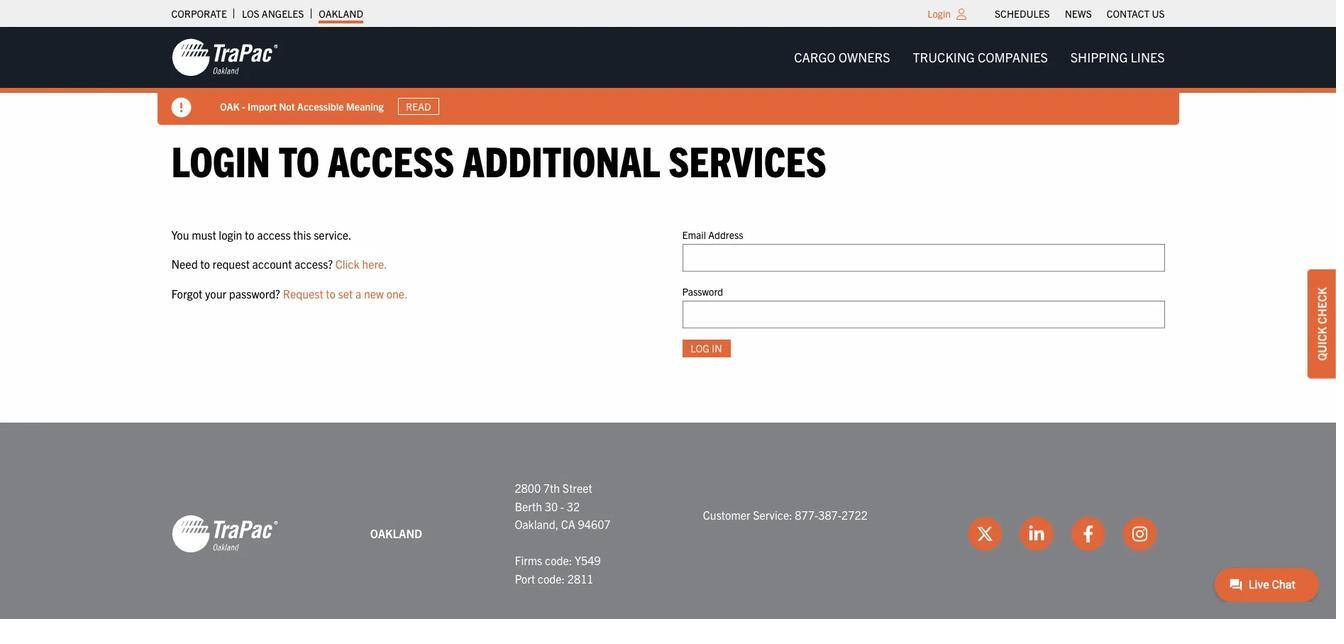 Task type: vqa. For each thing, say whether or not it's contained in the screenshot.
the -
yes



Task type: describe. For each thing, give the bounding box(es) containing it.
corporate link
[[171, 4, 227, 23]]

trucking companies link
[[902, 43, 1059, 72]]

click
[[335, 257, 360, 271]]

oak - import not accessible meaning
[[220, 100, 383, 113]]

1 vertical spatial code:
[[538, 572, 565, 586]]

ca
[[561, 517, 575, 532]]

berth
[[515, 499, 542, 514]]

30
[[545, 499, 558, 514]]

service:
[[753, 508, 792, 523]]

owners
[[839, 49, 890, 65]]

contact us
[[1107, 7, 1165, 20]]

oak
[[220, 100, 239, 113]]

customer
[[703, 508, 751, 523]]

0 vertical spatial code:
[[545, 554, 572, 568]]

need
[[171, 257, 198, 271]]

access
[[328, 134, 454, 186]]

menu bar containing schedules
[[988, 4, 1172, 23]]

new
[[364, 287, 384, 301]]

companies
[[978, 49, 1048, 65]]

a
[[356, 287, 361, 301]]

oakland link
[[319, 4, 363, 23]]

1 vertical spatial oakland
[[370, 527, 422, 541]]

menu bar containing cargo owners
[[783, 43, 1176, 72]]

y549
[[575, 554, 601, 568]]

port
[[515, 572, 535, 586]]

cargo owners link
[[783, 43, 902, 72]]

login link
[[928, 7, 951, 20]]

to left set
[[326, 287, 336, 301]]

banner containing cargo owners
[[0, 27, 1336, 125]]

0 vertical spatial oakland
[[319, 7, 363, 20]]

to right login
[[245, 228, 255, 242]]

firms code:  y549 port code:  2811
[[515, 554, 601, 586]]

forgot your password? request to set a new one.
[[171, 287, 408, 301]]

shipping lines link
[[1059, 43, 1176, 72]]

must
[[192, 228, 216, 242]]

light image
[[957, 9, 967, 20]]

access
[[257, 228, 291, 242]]

Password password field
[[682, 301, 1165, 329]]

schedules
[[995, 7, 1050, 20]]

request
[[283, 287, 323, 301]]

request
[[213, 257, 250, 271]]

click here. link
[[335, 257, 387, 271]]

contact us link
[[1107, 4, 1165, 23]]

cargo
[[794, 49, 836, 65]]

trucking
[[913, 49, 975, 65]]

los angeles link
[[242, 4, 304, 23]]

solid image
[[171, 98, 191, 118]]

877-
[[795, 508, 818, 523]]

here.
[[362, 257, 387, 271]]

account
[[252, 257, 292, 271]]

to down "oak - import not accessible meaning"
[[279, 134, 319, 186]]

set
[[338, 287, 353, 301]]

services
[[669, 134, 827, 186]]

32
[[567, 499, 580, 514]]

accessible
[[297, 100, 343, 113]]

street
[[563, 481, 592, 495]]

one.
[[387, 287, 408, 301]]



Task type: locate. For each thing, give the bounding box(es) containing it.
-
[[242, 100, 245, 113], [561, 499, 564, 514]]

footer containing 2800 7th street
[[0, 423, 1336, 620]]

2 oakland image from the top
[[171, 514, 278, 554]]

to right need
[[200, 257, 210, 271]]

address
[[708, 228, 743, 241]]

lines
[[1131, 49, 1165, 65]]

1 horizontal spatial oakland
[[370, 527, 422, 541]]

email
[[682, 228, 706, 241]]

cargo owners
[[794, 49, 890, 65]]

menu bar down light icon
[[783, 43, 1176, 72]]

trucking companies
[[913, 49, 1048, 65]]

None submit
[[682, 340, 731, 358]]

0 vertical spatial oakland image
[[171, 38, 278, 77]]

read
[[406, 100, 431, 113]]

not
[[279, 100, 295, 113]]

read link
[[397, 98, 439, 115]]

0 vertical spatial menu bar
[[988, 4, 1172, 23]]

news
[[1065, 7, 1092, 20]]

request to set a new one. link
[[283, 287, 408, 301]]

quick check
[[1315, 287, 1329, 361]]

footer
[[0, 423, 1336, 620]]

meaning
[[346, 100, 383, 113]]

0 horizontal spatial -
[[242, 100, 245, 113]]

schedules link
[[995, 4, 1050, 23]]

additional
[[463, 134, 660, 186]]

us
[[1152, 7, 1165, 20]]

7th
[[543, 481, 560, 495]]

94607
[[578, 517, 611, 532]]

forgot
[[171, 287, 202, 301]]

- right 30
[[561, 499, 564, 514]]

menu bar up the shipping
[[988, 4, 1172, 23]]

password
[[682, 285, 723, 298]]

check
[[1315, 287, 1329, 324]]

1 vertical spatial menu bar
[[783, 43, 1176, 72]]

oakland,
[[515, 517, 559, 532]]

los angeles
[[242, 7, 304, 20]]

Email Address text field
[[682, 244, 1165, 272]]

2800
[[515, 481, 541, 495]]

login for login to access additional services
[[171, 134, 270, 186]]

login down oak
[[171, 134, 270, 186]]

login
[[928, 7, 951, 20], [171, 134, 270, 186]]

angeles
[[262, 7, 304, 20]]

menu bar
[[988, 4, 1172, 23], [783, 43, 1176, 72]]

code: up 2811
[[545, 554, 572, 568]]

you
[[171, 228, 189, 242]]

los
[[242, 7, 259, 20]]

0 horizontal spatial oakland
[[319, 7, 363, 20]]

import
[[247, 100, 276, 113]]

password?
[[229, 287, 280, 301]]

- right oak
[[242, 100, 245, 113]]

firms
[[515, 554, 542, 568]]

code:
[[545, 554, 572, 568], [538, 572, 565, 586]]

contact
[[1107, 7, 1150, 20]]

0 vertical spatial login
[[928, 7, 951, 20]]

1 vertical spatial oakland image
[[171, 514, 278, 554]]

2800 7th street berth 30 - 32 oakland, ca 94607
[[515, 481, 611, 532]]

access?
[[295, 257, 333, 271]]

shipping lines
[[1071, 49, 1165, 65]]

1 oakland image from the top
[[171, 38, 278, 77]]

1 vertical spatial -
[[561, 499, 564, 514]]

code: right port
[[538, 572, 565, 586]]

customer service: 877-387-2722
[[703, 508, 868, 523]]

- inside '2800 7th street berth 30 - 32 oakland, ca 94607'
[[561, 499, 564, 514]]

login
[[219, 228, 242, 242]]

login inside login to access additional services main content
[[171, 134, 270, 186]]

login left light icon
[[928, 7, 951, 20]]

oakland image
[[171, 38, 278, 77], [171, 514, 278, 554]]

1 horizontal spatial login
[[928, 7, 951, 20]]

your
[[205, 287, 226, 301]]

0 vertical spatial -
[[242, 100, 245, 113]]

quick check link
[[1308, 269, 1336, 378]]

login to access additional services
[[171, 134, 827, 186]]

1 vertical spatial login
[[171, 134, 270, 186]]

387-
[[818, 508, 842, 523]]

1 horizontal spatial -
[[561, 499, 564, 514]]

2811
[[568, 572, 594, 586]]

need to request account access? click here.
[[171, 257, 387, 271]]

news link
[[1065, 4, 1092, 23]]

quick
[[1315, 327, 1329, 361]]

0 horizontal spatial login
[[171, 134, 270, 186]]

login to access additional services main content
[[157, 134, 1179, 380]]

service.
[[314, 228, 352, 242]]

to
[[279, 134, 319, 186], [245, 228, 255, 242], [200, 257, 210, 271], [326, 287, 336, 301]]

email address
[[682, 228, 743, 241]]

you must login to access this service.
[[171, 228, 352, 242]]

corporate
[[171, 7, 227, 20]]

banner
[[0, 27, 1336, 125]]

login for login link
[[928, 7, 951, 20]]

none submit inside login to access additional services main content
[[682, 340, 731, 358]]

oakland
[[319, 7, 363, 20], [370, 527, 422, 541]]

shipping
[[1071, 49, 1128, 65]]

2722
[[842, 508, 868, 523]]

this
[[293, 228, 311, 242]]



